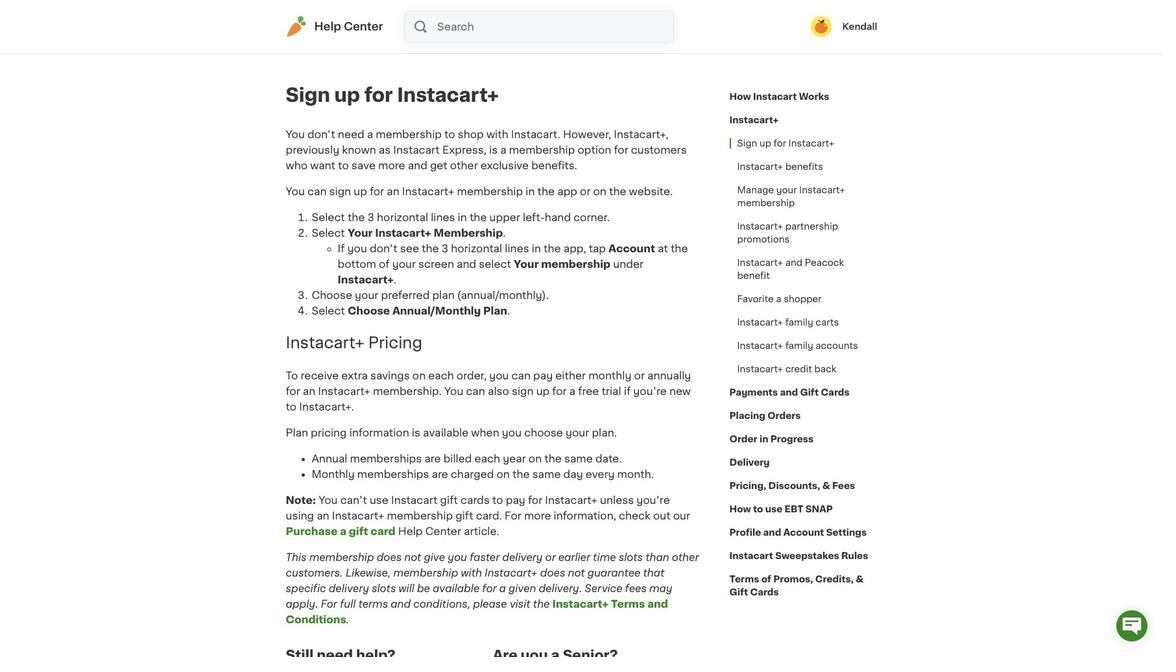 Task type: describe. For each thing, give the bounding box(es) containing it.
the inside the at the bottom of your screen and select
[[671, 243, 688, 254]]

up down save
[[354, 186, 367, 197]]

account inside profile and account settings link
[[784, 528, 824, 537]]

get
[[430, 160, 448, 171]]

other inside you don't need a membership to shop with instacart. however, instacart+, previously known as instacart express, is a membership option for customers who want to save more and get other exclusive benefits.
[[450, 160, 478, 171]]

hand
[[545, 212, 571, 223]]

sweepstakes
[[775, 551, 839, 561]]

earlier
[[558, 552, 590, 562]]

if you don't see the 3 horizontal lines in the app, tap account
[[338, 243, 655, 254]]

our
[[673, 510, 690, 521]]

0 horizontal spatial plan
[[286, 427, 308, 438]]

0 horizontal spatial lines
[[431, 212, 455, 223]]

a inside you can't use instacart gift cards to pay for instacart+ unless you're using an instacart+ membership gift card. for more information, check out our purchase a gift card help center article.
[[340, 526, 347, 536]]

you up year at the bottom left of page
[[502, 427, 522, 438]]

select the 3 horizontal lines in the upper left-hand corner.
[[312, 212, 610, 223]]

select for select your instacart+ membership .
[[312, 228, 345, 238]]

for inside you can't use instacart gift cards to pay for instacart+ unless you're using an instacart+ membership gift card. for more information, check out our purchase a gift card help center article.
[[528, 495, 543, 505]]

if
[[624, 386, 631, 396]]

carts
[[816, 318, 839, 327]]

pricing,
[[730, 481, 766, 491]]

orders
[[768, 411, 801, 420]]

cards inside terms of promos, credits, & gift cards
[[750, 588, 779, 597]]

your left the plan.
[[566, 427, 589, 438]]

in down left-
[[532, 243, 541, 254]]

family for carts
[[785, 318, 813, 327]]

1 vertical spatial memberships
[[357, 469, 429, 479]]

that
[[643, 568, 665, 578]]

at the bottom of your screen and select
[[338, 243, 688, 269]]

gift inside terms of promos, credits, & gift cards
[[730, 588, 748, 597]]

order
[[730, 435, 758, 444]]

up up need on the top of page
[[334, 86, 360, 104]]

app,
[[564, 243, 586, 254]]

pricing, discounts, & fees
[[730, 481, 855, 491]]

using
[[286, 510, 314, 521]]

1 vertical spatial slots
[[372, 583, 396, 594]]

accounts
[[816, 341, 858, 350]]

0 horizontal spatial help
[[314, 21, 341, 32]]

monthly
[[589, 370, 632, 381]]

to inside to receive extra savings on each order, you can pay either monthly or annually for an instacart+ membership. you can also sign up for a free trial if you're new to instacart+.
[[286, 401, 297, 412]]

payments
[[730, 388, 778, 397]]

1 horizontal spatial cards
[[821, 388, 850, 397]]

pricing, discounts, & fees link
[[730, 474, 855, 498]]

to left save
[[338, 160, 349, 171]]

to down the pricing,
[[753, 505, 763, 514]]

delivery link
[[730, 451, 770, 474]]

monthly
[[312, 469, 355, 479]]

a right favorite
[[776, 295, 782, 304]]

membership inside your membership under instacart+ .
[[541, 259, 611, 269]]

membership up as
[[376, 129, 442, 139]]

the inside this membership does not give you faster delivery or earlier time slots than other customers. likewise, membership with instacart+ does not guarantee that specific delivery slots will be available for a given delivery. service fees may apply. for full terms and conditions, please visit the
[[533, 599, 550, 609]]

and inside instacart+ and peacock benefit
[[785, 258, 803, 267]]

instacart+ partnership promotions
[[737, 222, 838, 244]]

conditions,
[[413, 599, 471, 609]]

instacart+ up receive
[[286, 335, 364, 350]]

terms of promos, credits, & gift cards link
[[730, 568, 878, 604]]

an inside to receive extra savings on each order, you can pay either monthly or annually for an instacart+ membership. you can also sign up for a free trial if you're new to instacart+.
[[303, 386, 316, 396]]

card
[[371, 526, 396, 536]]

a right need on the top of page
[[367, 129, 373, 139]]

faster
[[470, 552, 500, 562]]

& inside terms of promos, credits, & gift cards
[[856, 575, 864, 584]]

0 horizontal spatial delivery
[[329, 583, 369, 594]]

for inside you can't use instacart gift cards to pay for instacart+ unless you're using an instacart+ membership gift card. for more information, check out our purchase a gift card help center article.
[[505, 510, 522, 521]]

0 vertical spatial available
[[423, 427, 469, 438]]

0 vertical spatial your
[[348, 228, 373, 238]]

benefits
[[785, 162, 823, 171]]

instacart+ up manage
[[737, 162, 783, 171]]

annual memberships are billed each year on the same date. monthly memberships are charged on the same day every month.
[[312, 453, 654, 479]]

on right year at the bottom left of page
[[529, 453, 542, 464]]

for inside you don't need a membership to shop with instacart. however, instacart+, previously known as instacart express, is a membership option for customers who want to save more and get other exclusive benefits.
[[614, 145, 628, 155]]

also
[[488, 386, 509, 396]]

every
[[586, 469, 615, 479]]

instacart+ down favorite
[[737, 318, 783, 327]]

0 horizontal spatial sign up for instacart+
[[286, 86, 499, 104]]

terms inside terms of promos, credits, & gift cards
[[730, 575, 759, 584]]

instacart+ credit back link
[[730, 357, 844, 381]]

instacart+ up the benefits on the top right
[[789, 139, 834, 148]]

fees
[[832, 481, 855, 491]]

the down you can sign up for an instacart+ membership in the app or on the website.
[[470, 212, 487, 223]]

manage your instacart+ membership
[[737, 186, 845, 208]]

1 vertical spatial are
[[432, 469, 448, 479]]

. down upper
[[503, 228, 506, 238]]

in up instacart+ membership
[[458, 212, 467, 223]]

instacart+ family carts link
[[730, 311, 847, 334]]

you up bottom at the top left of the page
[[347, 243, 367, 254]]

is inside you don't need a membership to shop with instacart. however, instacart+, previously known as instacart express, is a membership option for customers who want to save more and get other exclusive benefits.
[[489, 145, 498, 155]]

on up corner.
[[593, 186, 607, 197]]

article.
[[464, 526, 499, 536]]

how instacart works
[[730, 92, 829, 101]]

instacart+ up information,
[[545, 495, 598, 505]]

payments and gift cards
[[730, 388, 850, 397]]

likewise,
[[346, 568, 391, 578]]

1 horizontal spatial slots
[[619, 552, 643, 562]]

membership down purchase a gift card link
[[309, 552, 374, 562]]

0 horizontal spatial horizontal
[[377, 212, 428, 223]]

user avatar image
[[811, 16, 832, 37]]

instacart+ terms and conditions link
[[286, 599, 668, 625]]

membership down instacart. at top
[[509, 145, 575, 155]]

express,
[[442, 145, 487, 155]]

family for accounts
[[785, 341, 813, 350]]

terms of promos, credits, & gift cards
[[730, 575, 864, 597]]

0 horizontal spatial &
[[823, 481, 830, 491]]

instacart+ up the payments
[[737, 365, 783, 374]]

the down year at the bottom left of page
[[513, 469, 530, 479]]

0 vertical spatial gift
[[800, 388, 819, 397]]

instacart+ link
[[730, 108, 779, 132]]

ebt
[[785, 505, 804, 514]]

and down how to use ebt snap
[[763, 528, 781, 537]]

1 vertical spatial choose
[[348, 306, 390, 316]]

need
[[338, 129, 364, 139]]

charged
[[451, 469, 494, 479]]

pay inside you can't use instacart gift cards to pay for instacart+ unless you're using an instacart+ membership gift card. for more information, check out our purchase a gift card help center article.
[[506, 495, 525, 505]]

pricing
[[368, 335, 422, 350]]

of inside terms of promos, credits, & gift cards
[[761, 575, 771, 584]]

1 vertical spatial not
[[568, 568, 585, 578]]

membership up be at bottom left
[[393, 568, 458, 578]]

instacart+ terms and conditions
[[286, 599, 668, 625]]

use for ebt
[[765, 505, 783, 514]]

instacart+ membership
[[375, 228, 503, 238]]

and inside this membership does not give you faster delivery or earlier time slots than other customers. likewise, membership with instacart+ does not guarantee that specific delivery slots will be available for a given delivery. service fees may apply. for full terms and conditions, please visit the
[[391, 599, 411, 609]]

instacart+ inside this membership does not give you faster delivery or earlier time slots than other customers. likewise, membership with instacart+ does not guarantee that specific delivery slots will be available for a given delivery. service fees may apply. for full terms and conditions, please visit the
[[485, 568, 538, 578]]

instacart inside you can't use instacart gift cards to pay for instacart+ unless you're using an instacart+ membership gift card. for more information, check out our purchase a gift card help center article.
[[391, 495, 438, 505]]

you're inside to receive extra savings on each order, you can pay either monthly or annually for an instacart+ membership. you can also sign up for a free trial if you're new to instacart+.
[[633, 386, 667, 396]]

instacart up instacart+ "link"
[[753, 92, 797, 101]]

instacart+ family accounts link
[[730, 334, 866, 357]]

and inside you don't need a membership to shop with instacart. however, instacart+, previously known as instacart express, is a membership option for customers who want to save more and get other exclusive benefits.
[[408, 160, 427, 171]]

more inside you don't need a membership to shop with instacart. however, instacart+, previously known as instacart express, is a membership option for customers who want to save more and get other exclusive benefits.
[[378, 160, 405, 171]]

1 vertical spatial don't
[[370, 243, 398, 254]]

instacart+ down can't at the left of page
[[332, 510, 384, 521]]

1 vertical spatial lines
[[505, 243, 529, 254]]

0 vertical spatial sign
[[286, 86, 330, 104]]

previously
[[286, 145, 339, 155]]

cards
[[461, 495, 490, 505]]

0 vertical spatial or
[[580, 186, 591, 197]]

snap
[[806, 505, 833, 514]]

favorite a shopper link
[[730, 287, 830, 311]]

membership inside manage your instacart+ membership
[[737, 199, 795, 208]]

2 horizontal spatial can
[[512, 370, 531, 381]]

website.
[[629, 186, 673, 197]]

0 vertical spatial choose
[[312, 290, 352, 300]]

plan pricing information is available when you choose your plan.
[[286, 427, 620, 438]]

with inside this membership does not give you faster delivery or earlier time slots than other customers. likewise, membership with instacart+ does not guarantee that specific delivery slots will be available for a given delivery. service fees may apply. for full terms and conditions, please visit the
[[461, 568, 482, 578]]

settings
[[826, 528, 867, 537]]

instacart sweepstakes rules
[[730, 551, 868, 561]]

select inside the choose your preferred plan (annual/monthly). select choose annual/monthly plan .
[[312, 306, 345, 316]]

the up screen
[[422, 243, 439, 254]]

use for instacart
[[370, 495, 389, 505]]

2 vertical spatial can
[[466, 386, 485, 396]]

savings
[[370, 370, 410, 381]]

in up left-
[[526, 186, 535, 197]]

Search search field
[[436, 11, 673, 42]]

2 vertical spatial gift
[[349, 526, 368, 536]]

1 vertical spatial horizontal
[[451, 243, 502, 254]]

instacart+ inside to receive extra savings on each order, you can pay either monthly or annually for an instacart+ membership. you can also sign up for a free trial if you're new to instacart+.
[[318, 386, 371, 396]]

the left app,
[[544, 243, 561, 254]]

up inside the sign up for instacart+ link
[[760, 139, 771, 148]]

in right order
[[760, 435, 769, 444]]

instacart+ down get
[[402, 186, 454, 197]]

1 vertical spatial gift
[[456, 510, 473, 521]]

partnership
[[785, 222, 838, 231]]

0 horizontal spatial can
[[308, 186, 327, 197]]

pay inside to receive extra savings on each order, you can pay either monthly or annually for an instacart+ membership. you can also sign up for a free trial if you're new to instacart+.
[[533, 370, 553, 381]]

for inside this membership does not give you faster delivery or earlier time slots than other customers. likewise, membership with instacart+ does not guarantee that specific delivery slots will be available for a given delivery. service fees may apply. for full terms and conditions, please visit the
[[321, 599, 337, 609]]

as
[[379, 145, 391, 155]]

to
[[286, 370, 298, 381]]

a up exclusive
[[500, 145, 507, 155]]

1 vertical spatial is
[[412, 427, 420, 438]]

each inside to receive extra savings on each order, you can pay either monthly or annually for an instacart+ membership. you can also sign up for a free trial if you're new to instacart+.
[[428, 370, 454, 381]]

bottom
[[338, 259, 376, 269]]

plan inside the choose your preferred plan (annual/monthly). select choose annual/monthly plan .
[[483, 306, 507, 316]]

and inside the at the bottom of your screen and select
[[457, 259, 476, 269]]

terms inside instacart+ terms and conditions
[[611, 599, 645, 609]]

card.
[[476, 510, 502, 521]]

delivery
[[730, 458, 770, 467]]

0 vertical spatial memberships
[[350, 453, 422, 464]]

instacart down profile
[[730, 551, 773, 561]]

for inside this membership does not give you faster delivery or earlier time slots than other customers. likewise, membership with instacart+ does not guarantee that specific delivery slots will be available for a given delivery. service fees may apply. for full terms and conditions, please visit the
[[482, 583, 497, 594]]

pricing
[[311, 427, 347, 438]]

instacart+ partnership promotions link
[[730, 215, 878, 251]]

0 vertical spatial gift
[[440, 495, 458, 505]]

membership down exclusive
[[457, 186, 523, 197]]

an inside you can't use instacart gift cards to pay for instacart+ unless you're using an instacart+ membership gift card. for more information, check out our purchase a gift card help center article.
[[317, 510, 329, 521]]

favorite
[[737, 295, 774, 304]]

screen
[[419, 259, 454, 269]]

app
[[557, 186, 577, 197]]

to left shop
[[444, 129, 455, 139]]

favorite a shopper
[[737, 295, 822, 304]]

other inside this membership does not give you faster delivery or earlier time slots than other customers. likewise, membership with instacart+ does not guarantee that specific delivery slots will be available for a given delivery. service fees may apply. for full terms and conditions, please visit the
[[672, 552, 699, 562]]

left-
[[523, 212, 545, 223]]

conditions
[[286, 614, 346, 625]]

guarantee
[[588, 568, 641, 578]]

promotions
[[737, 235, 790, 244]]

a inside to receive extra savings on each order, you can pay either monthly or annually for an instacart+ membership. you can also sign up for a free trial if you're new to instacart+.
[[569, 386, 576, 396]]

to inside you can't use instacart gift cards to pay for instacart+ unless you're using an instacart+ membership gift card. for more information, check out our purchase a gift card help center article.
[[492, 495, 503, 505]]

or inside this membership does not give you faster delivery or earlier time slots than other customers. likewise, membership with instacart+ does not guarantee that specific delivery slots will be available for a given delivery. service fees may apply. for full terms and conditions, please visit the
[[545, 552, 556, 562]]

0 vertical spatial are
[[424, 453, 441, 464]]



Task type: vqa. For each thing, say whether or not it's contained in the screenshot.
'Produce'
no



Task type: locate. For each thing, give the bounding box(es) containing it.
on down year at the bottom left of page
[[497, 469, 510, 479]]

2 horizontal spatial or
[[634, 370, 645, 381]]

1 horizontal spatial 3
[[442, 243, 448, 254]]

gift down cards
[[456, 510, 473, 521]]

your inside manage your instacart+ membership
[[776, 186, 797, 195]]

placing orders
[[730, 411, 801, 420]]

under
[[613, 259, 644, 269]]

lines up select
[[505, 243, 529, 254]]

use inside you can't use instacart gift cards to pay for instacart+ unless you're using an instacart+ membership gift card. for more information, check out our purchase a gift card help center article.
[[370, 495, 389, 505]]

can right order,
[[512, 370, 531, 381]]

plan left pricing
[[286, 427, 308, 438]]

billed
[[444, 453, 472, 464]]

purchase a gift card link
[[286, 526, 396, 536]]

0 horizontal spatial not
[[404, 552, 421, 562]]

can down want on the top left of page
[[308, 186, 327, 197]]

instacart+ inside instacart+ terms and conditions
[[552, 599, 609, 609]]

don't
[[308, 129, 335, 139], [370, 243, 398, 254]]

1 vertical spatial pay
[[506, 495, 525, 505]]

receive
[[301, 370, 339, 381]]

use left ebt
[[765, 505, 783, 514]]

0 horizontal spatial cards
[[750, 588, 779, 597]]

0 horizontal spatial don't
[[308, 129, 335, 139]]

gift down profile
[[730, 588, 748, 597]]

you inside to receive extra savings on each order, you can pay either monthly or annually for an instacart+ membership. you can also sign up for a free trial if you're new to instacart+.
[[444, 386, 463, 396]]

membership down manage
[[737, 199, 795, 208]]

0 vertical spatial for
[[505, 510, 522, 521]]

manage
[[737, 186, 774, 195]]

0 vertical spatial 3
[[368, 212, 374, 223]]

0 vertical spatial pay
[[533, 370, 553, 381]]

1 horizontal spatial gift
[[800, 388, 819, 397]]

free
[[578, 386, 599, 396]]

0 vertical spatial plan
[[483, 306, 507, 316]]

the up bottom at the top left of the page
[[348, 212, 365, 223]]

of
[[379, 259, 390, 269], [761, 575, 771, 584]]

given
[[509, 583, 536, 594]]

you're
[[633, 386, 667, 396], [637, 495, 670, 505]]

instacart+ family accounts
[[737, 341, 858, 350]]

more inside you can't use instacart gift cards to pay for instacart+ unless you're using an instacart+ membership gift card. for more information, check out our purchase a gift card help center article.
[[524, 510, 551, 521]]

instacart+ up shop
[[397, 86, 499, 104]]

discounts,
[[769, 481, 820, 491]]

1 vertical spatial available
[[433, 583, 480, 594]]

sign up previously
[[286, 86, 330, 104]]

you inside you don't need a membership to shop with instacart. however, instacart+, previously known as instacart express, is a membership option for customers who want to save more and get other exclusive benefits.
[[286, 129, 305, 139]]

month.
[[617, 469, 654, 479]]

available inside this membership does not give you faster delivery or earlier time slots than other customers. likewise, membership with instacart+ does not guarantee that specific delivery slots will be available for a given delivery. service fees may apply. for full terms and conditions, please visit the
[[433, 583, 480, 594]]

instacart+ benefits
[[737, 162, 823, 171]]

who
[[286, 160, 308, 171]]

with right shop
[[487, 129, 509, 139]]

and left get
[[408, 160, 427, 171]]

1 vertical spatial for
[[321, 599, 337, 609]]

don't inside you don't need a membership to shop with instacart. however, instacart+, previously known as instacart express, is a membership option for customers who want to save more and get other exclusive benefits.
[[308, 129, 335, 139]]

check
[[619, 510, 651, 521]]

lines
[[431, 212, 455, 223], [505, 243, 529, 254]]

0 vertical spatial delivery
[[502, 552, 543, 562]]

1 vertical spatial an
[[303, 386, 316, 396]]

up inside to receive extra savings on each order, you can pay either monthly or annually for an instacart+ membership. you can also sign up for a free trial if you're new to instacart+.
[[536, 386, 550, 396]]

memberships
[[350, 453, 422, 464], [357, 469, 429, 479]]

or right app at the left top
[[580, 186, 591, 197]]

0 vertical spatial with
[[487, 129, 509, 139]]

information,
[[554, 510, 616, 521]]

please
[[473, 599, 507, 609]]

1 horizontal spatial each
[[475, 453, 500, 464]]

want
[[310, 160, 335, 171]]

0 vertical spatial of
[[379, 259, 390, 269]]

1 vertical spatial or
[[634, 370, 645, 381]]

choose your preferred plan (annual/monthly). select choose annual/monthly plan .
[[312, 290, 549, 316]]

1 horizontal spatial does
[[540, 568, 565, 578]]

you don't need a membership to shop with instacart. however, instacart+, previously known as instacart express, is a membership option for customers who want to save more and get other exclusive benefits.
[[286, 129, 687, 171]]

membership down app,
[[541, 259, 611, 269]]

progress
[[771, 435, 814, 444]]

1 family from the top
[[785, 318, 813, 327]]

don't left see
[[370, 243, 398, 254]]

known
[[342, 145, 376, 155]]

instacart+ inside manage your instacart+ membership
[[799, 186, 845, 195]]

is up exclusive
[[489, 145, 498, 155]]

0 vertical spatial does
[[377, 552, 402, 562]]

you down order,
[[444, 386, 463, 396]]

0 vertical spatial same
[[564, 453, 593, 464]]

same
[[564, 453, 593, 464], [532, 469, 561, 479]]

instacart+ benefits link
[[730, 155, 831, 178]]

payments and gift cards link
[[730, 381, 850, 404]]

1 vertical spatial cards
[[750, 588, 779, 597]]

1 vertical spatial plan
[[286, 427, 308, 438]]

cards down back
[[821, 388, 850, 397]]

does up the delivery.
[[540, 568, 565, 578]]

0 horizontal spatial terms
[[611, 599, 645, 609]]

1 vertical spatial terms
[[611, 599, 645, 609]]

horizontal up select
[[451, 243, 502, 254]]

preferred
[[381, 290, 430, 300]]

new
[[669, 386, 691, 396]]

profile and account settings link
[[730, 521, 867, 544]]

you for use
[[319, 495, 338, 505]]

extra
[[341, 370, 368, 381]]

0 vertical spatial an
[[387, 186, 399, 197]]

trial
[[602, 386, 621, 396]]

your down instacart+ benefits link
[[776, 186, 797, 195]]

1 vertical spatial can
[[512, 370, 531, 381]]

1 horizontal spatial help
[[398, 526, 423, 536]]

instacart up get
[[393, 145, 440, 155]]

the left website.
[[609, 186, 626, 197]]

2 vertical spatial an
[[317, 510, 329, 521]]

for right card.
[[505, 510, 522, 521]]

up
[[334, 86, 360, 104], [760, 139, 771, 148], [354, 186, 367, 197], [536, 386, 550, 396]]

to
[[444, 129, 455, 139], [338, 160, 349, 171], [286, 401, 297, 412], [492, 495, 503, 505], [753, 505, 763, 514]]

profile and account settings
[[730, 528, 867, 537]]

how to use ebt snap
[[730, 505, 833, 514]]

sign up for instacart+ link
[[730, 132, 842, 155]]

0 vertical spatial horizontal
[[377, 212, 428, 223]]

0 horizontal spatial sign
[[329, 186, 351, 197]]

. down full in the bottom of the page
[[346, 614, 352, 625]]

instacart+ inside instacart+ and peacock benefit
[[737, 258, 783, 267]]

instacart sweepstakes rules link
[[730, 544, 868, 568]]

choose up instacart+ pricing
[[348, 306, 390, 316]]

instacart+ inside instacart+ partnership promotions
[[737, 222, 783, 231]]

use
[[370, 495, 389, 505], [765, 505, 783, 514]]

1 horizontal spatial pay
[[533, 370, 553, 381]]

of left promos,
[[761, 575, 771, 584]]

1 how from the top
[[730, 92, 751, 101]]

the
[[538, 186, 555, 197], [609, 186, 626, 197], [348, 212, 365, 223], [470, 212, 487, 223], [422, 243, 439, 254], [544, 243, 561, 254], [671, 243, 688, 254], [545, 453, 562, 464], [513, 469, 530, 479], [533, 599, 550, 609]]

sign up for instacart+ up instacart+ benefits
[[737, 139, 834, 148]]

instacart+ up promotions
[[737, 222, 783, 231]]

1 vertical spatial how
[[730, 505, 751, 514]]

instacart+ down the how instacart works link
[[730, 115, 779, 125]]

3 select from the top
[[312, 306, 345, 316]]

1 vertical spatial account
[[784, 528, 824, 537]]

instacart inside you don't need a membership to shop with instacart. however, instacart+, previously known as instacart express, is a membership option for customers who want to save more and get other exclusive benefits.
[[393, 145, 440, 155]]

2 how from the top
[[730, 505, 751, 514]]

1 select from the top
[[312, 212, 345, 223]]

0 horizontal spatial same
[[532, 469, 561, 479]]

pay left either
[[533, 370, 553, 381]]

center inside you can't use instacart gift cards to pay for instacart+ unless you're using an instacart+ membership gift card. for more information, check out our purchase a gift card help center article.
[[425, 526, 461, 536]]

1 horizontal spatial can
[[466, 386, 485, 396]]

benefits.
[[531, 160, 577, 171]]

0 horizontal spatial pay
[[506, 495, 525, 505]]

select for select the 3 horizontal lines in the upper left-hand corner.
[[312, 212, 345, 223]]

each up charged
[[475, 453, 500, 464]]

tap
[[589, 243, 606, 254]]

1 horizontal spatial of
[[761, 575, 771, 584]]

and down will
[[391, 599, 411, 609]]

note:
[[286, 495, 316, 505]]

credits,
[[815, 575, 854, 584]]

of right bottom at the top left of the page
[[379, 259, 390, 269]]

plan
[[432, 290, 455, 300]]

sign up for instacart+ up as
[[286, 86, 499, 104]]

for left full in the bottom of the page
[[321, 599, 337, 609]]

1 horizontal spatial lines
[[505, 243, 529, 254]]

1 horizontal spatial for
[[505, 510, 522, 521]]

available
[[423, 427, 469, 438], [433, 583, 480, 594]]

of inside the at the bottom of your screen and select
[[379, 259, 390, 269]]

1 horizontal spatial don't
[[370, 243, 398, 254]]

1 horizontal spatial not
[[568, 568, 585, 578]]

you up previously
[[286, 129, 305, 139]]

1 vertical spatial sign up for instacart+
[[737, 139, 834, 148]]

you're inside you can't use instacart gift cards to pay for instacart+ unless you're using an instacart+ membership gift card. for more information, check out our purchase a gift card help center article.
[[637, 495, 670, 505]]

your down bottom at the top left of the page
[[355, 290, 379, 300]]

0 horizontal spatial of
[[379, 259, 390, 269]]

how up profile
[[730, 505, 751, 514]]

1 horizontal spatial sign
[[737, 139, 757, 148]]

1 vertical spatial each
[[475, 453, 500, 464]]

same up the day
[[564, 453, 593, 464]]

you for sign
[[286, 186, 305, 197]]

0 horizontal spatial account
[[609, 243, 655, 254]]

how
[[730, 92, 751, 101], [730, 505, 751, 514]]

works
[[799, 92, 829, 101]]

how for how to use ebt snap
[[730, 505, 751, 514]]

. down (annual/monthly).
[[507, 306, 510, 316]]

credit
[[785, 365, 812, 374]]

sign right also
[[512, 386, 534, 396]]

help right instacart icon
[[314, 21, 341, 32]]

exclusive
[[481, 160, 529, 171]]

1 horizontal spatial an
[[317, 510, 329, 521]]

date.
[[596, 453, 622, 464]]

choose
[[312, 290, 352, 300], [348, 306, 390, 316]]

0 vertical spatial not
[[404, 552, 421, 562]]

you inside to receive extra savings on each order, you can pay either monthly or annually for an instacart+ membership. you can also sign up for a free trial if you're new to instacart+.
[[489, 370, 509, 381]]

more left information,
[[524, 510, 551, 521]]

0 vertical spatial more
[[378, 160, 405, 171]]

a inside this membership does not give you faster delivery or earlier time slots than other customers. likewise, membership with instacart+ does not guarantee that specific delivery slots will be available for a given delivery. service fees may apply. for full terms and conditions, please visit the
[[499, 583, 506, 594]]

instacart+ up benefit
[[737, 258, 783, 267]]

you're up out
[[637, 495, 670, 505]]

delivery.
[[539, 583, 582, 594]]

the left app at the left top
[[538, 186, 555, 197]]

cards
[[821, 388, 850, 397], [750, 588, 779, 597]]

1 horizontal spatial use
[[765, 505, 783, 514]]

0 vertical spatial can
[[308, 186, 327, 197]]

help center
[[314, 21, 383, 32]]

the right at at right top
[[671, 243, 688, 254]]

instacart+ down the delivery.
[[552, 599, 609, 609]]

0 horizontal spatial does
[[377, 552, 402, 562]]

unless
[[600, 495, 634, 505]]

instacart+ down extra
[[318, 386, 371, 396]]

your
[[776, 186, 797, 195], [392, 259, 416, 269], [355, 290, 379, 300], [566, 427, 589, 438]]

0 horizontal spatial your
[[348, 228, 373, 238]]

0 vertical spatial you're
[[633, 386, 667, 396]]

other right than
[[672, 552, 699, 562]]

2 horizontal spatial an
[[387, 186, 399, 197]]

1 horizontal spatial account
[[784, 528, 824, 537]]

1 horizontal spatial &
[[856, 575, 864, 584]]

available up conditions,
[[433, 583, 480, 594]]

you for need
[[286, 129, 305, 139]]

how to use ebt snap link
[[730, 498, 833, 521]]

shop
[[458, 129, 484, 139]]

terms
[[730, 575, 759, 584], [611, 599, 645, 609]]

1 horizontal spatial sign up for instacart+
[[737, 139, 834, 148]]

help inside you can't use instacart gift cards to pay for instacart+ unless you're using an instacart+ membership gift card. for more information, check out our purchase a gift card help center article.
[[398, 526, 423, 536]]

for
[[505, 510, 522, 521], [321, 599, 337, 609]]

(annual/monthly).
[[457, 290, 549, 300]]

0 horizontal spatial each
[[428, 370, 454, 381]]

can't
[[340, 495, 367, 505]]

kendall link
[[811, 16, 878, 37]]

1 vertical spatial center
[[425, 526, 461, 536]]

full
[[340, 599, 356, 609]]

. inside your membership under instacart+ .
[[394, 274, 397, 285]]

lines up instacart+ membership
[[431, 212, 455, 223]]

and down instacart+ credit back
[[780, 388, 798, 397]]

are down billed
[[432, 469, 448, 479]]

each inside annual memberships are billed each year on the same date. monthly memberships are charged on the same day every month.
[[475, 453, 500, 464]]

the right "visit"
[[533, 599, 550, 609]]

instacart+ up instacart+ credit back link
[[737, 341, 783, 350]]

.
[[503, 228, 506, 238], [394, 274, 397, 285], [507, 306, 510, 316], [346, 614, 352, 625]]

account up the under
[[609, 243, 655, 254]]

1 vertical spatial delivery
[[329, 583, 369, 594]]

2 vertical spatial or
[[545, 552, 556, 562]]

rules
[[842, 551, 868, 561]]

1 vertical spatial does
[[540, 568, 565, 578]]

1 vertical spatial more
[[524, 510, 551, 521]]

2 select from the top
[[312, 228, 345, 238]]

delivery up given
[[502, 552, 543, 562]]

1 vertical spatial other
[[672, 552, 699, 562]]

0 vertical spatial center
[[344, 21, 383, 32]]

0 horizontal spatial an
[[303, 386, 316, 396]]

your right select
[[514, 259, 539, 269]]

at
[[658, 243, 668, 254]]

is right information at the left of page
[[412, 427, 420, 438]]

you inside this membership does not give you faster delivery or earlier time slots than other customers. likewise, membership with instacart+ does not guarantee that specific delivery slots will be available for a given delivery. service fees may apply. for full terms and conditions, please visit the
[[448, 552, 467, 562]]

specific
[[286, 583, 326, 594]]

cards down promos,
[[750, 588, 779, 597]]

0 vertical spatial help
[[314, 21, 341, 32]]

you can sign up for an instacart+ membership in the app or on the website.
[[286, 186, 673, 197]]

an down as
[[387, 186, 399, 197]]

this membership does not give you faster delivery or earlier time slots than other customers. likewise, membership with instacart+ does not guarantee that specific delivery slots will be available for a given delivery. service fees may apply. for full terms and conditions, please visit the
[[286, 552, 699, 609]]

and inside instacart+ terms and conditions
[[648, 599, 668, 609]]

a right purchase on the bottom of the page
[[340, 526, 347, 536]]

1 horizontal spatial is
[[489, 145, 498, 155]]

membership inside you can't use instacart gift cards to pay for instacart+ unless you're using an instacart+ membership gift card. for more information, check out our purchase a gift card help center article.
[[387, 510, 453, 521]]

if
[[338, 243, 345, 254]]

a left given
[[499, 583, 506, 594]]

don't up previously
[[308, 129, 335, 139]]

sign inside to receive extra savings on each order, you can pay either monthly or annually for an instacart+ membership. you can also sign up for a free trial if you're new to instacart+.
[[512, 386, 534, 396]]

how for how instacart works
[[730, 92, 751, 101]]

1 vertical spatial help
[[398, 526, 423, 536]]

out
[[653, 510, 671, 521]]

your inside the choose your preferred plan (annual/monthly). select choose annual/monthly plan .
[[355, 290, 379, 300]]

1 vertical spatial gift
[[730, 588, 748, 597]]

annual
[[312, 453, 347, 464]]

. inside the choose your preferred plan (annual/monthly). select choose annual/monthly plan .
[[507, 306, 510, 316]]

family up the instacart+ family accounts at the bottom right
[[785, 318, 813, 327]]

your inside the at the bottom of your screen and select
[[392, 259, 416, 269]]

instacart image
[[286, 16, 307, 37]]

2 family from the top
[[785, 341, 813, 350]]

an up purchase on the bottom of the page
[[317, 510, 329, 521]]

0 horizontal spatial more
[[378, 160, 405, 171]]

choose down bottom at the top left of the page
[[312, 290, 352, 300]]

or inside to receive extra savings on each order, you can pay either monthly or annually for an instacart+ membership. you can also sign up for a free trial if you're new to instacart+.
[[634, 370, 645, 381]]

does up likewise,
[[377, 552, 402, 562]]

1 horizontal spatial terms
[[730, 575, 759, 584]]

1 vertical spatial &
[[856, 575, 864, 584]]

1 vertical spatial select
[[312, 228, 345, 238]]

0 vertical spatial sign
[[329, 186, 351, 197]]

the down choose
[[545, 453, 562, 464]]

manage your instacart+ membership link
[[730, 178, 878, 215]]

gift left 'card'
[[349, 526, 368, 536]]

delivery
[[502, 552, 543, 562], [329, 583, 369, 594]]

1 vertical spatial 3
[[442, 243, 448, 254]]

0 horizontal spatial sign
[[286, 86, 330, 104]]

with inside you don't need a membership to shop with instacart. however, instacart+, previously known as instacart express, is a membership option for customers who want to save more and get other exclusive benefits.
[[487, 129, 509, 139]]

1 horizontal spatial center
[[425, 526, 461, 536]]

instacart+ inside your membership under instacart+ .
[[338, 274, 394, 285]]

0 vertical spatial slots
[[619, 552, 643, 562]]

information
[[349, 427, 409, 438]]

0 vertical spatial &
[[823, 481, 830, 491]]

on inside to receive extra savings on each order, you can pay either monthly or annually for an instacart+ membership. you can also sign up for a free trial if you're new to instacart+.
[[413, 370, 426, 381]]

either
[[556, 370, 586, 381]]

you down "who"
[[286, 186, 305, 197]]

each left order,
[[428, 370, 454, 381]]

you
[[347, 243, 367, 254], [489, 370, 509, 381], [502, 427, 522, 438], [448, 552, 467, 562]]

0 vertical spatial account
[[609, 243, 655, 254]]

instacart+ credit back
[[737, 365, 837, 374]]

use right can't at the left of page
[[370, 495, 389, 505]]

slots up guarantee
[[619, 552, 643, 562]]

your inside your membership under instacart+ .
[[514, 259, 539, 269]]

purchase
[[286, 526, 338, 536]]

instacart+ down bottom at the top left of the page
[[338, 274, 394, 285]]

annual/monthly
[[392, 306, 481, 316]]

0 vertical spatial terms
[[730, 575, 759, 584]]

you inside you can't use instacart gift cards to pay for instacart+ unless you're using an instacart+ membership gift card. for more information, check out our purchase a gift card help center article.
[[319, 495, 338, 505]]

not down earlier
[[568, 568, 585, 578]]

an down receive
[[303, 386, 316, 396]]



